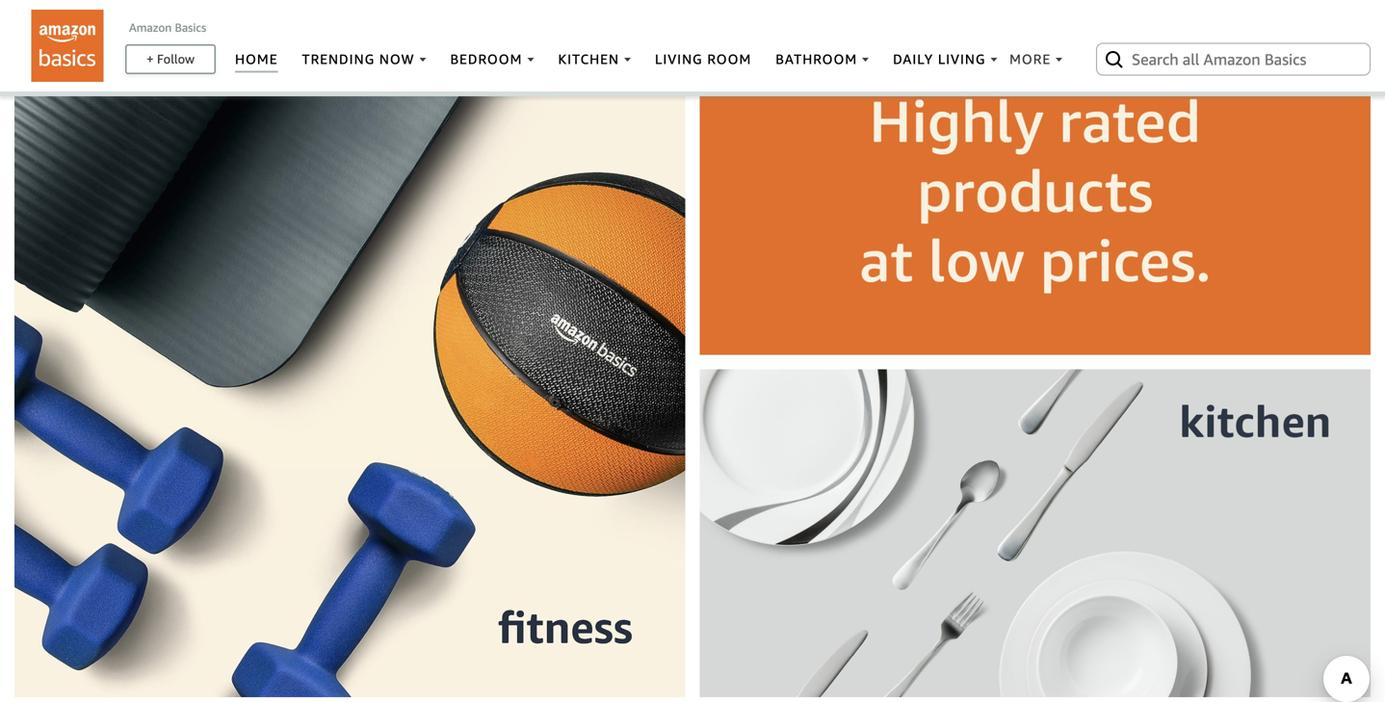 Task type: vqa. For each thing, say whether or not it's contained in the screenshot.
when to the middle
no



Task type: describe. For each thing, give the bounding box(es) containing it.
Search all Amazon Basics search field
[[1132, 43, 1339, 76]]

+ follow
[[146, 52, 195, 66]]

amazon
[[129, 21, 172, 34]]

amazon basics
[[129, 21, 206, 34]]

+
[[146, 52, 154, 66]]

+ follow button
[[127, 46, 214, 73]]



Task type: locate. For each thing, give the bounding box(es) containing it.
amazon basics link
[[129, 21, 206, 34]]

amazon basics logo image
[[31, 10, 104, 82]]

search image
[[1103, 48, 1126, 71]]

follow
[[157, 52, 195, 66]]

basics
[[175, 21, 206, 34]]



